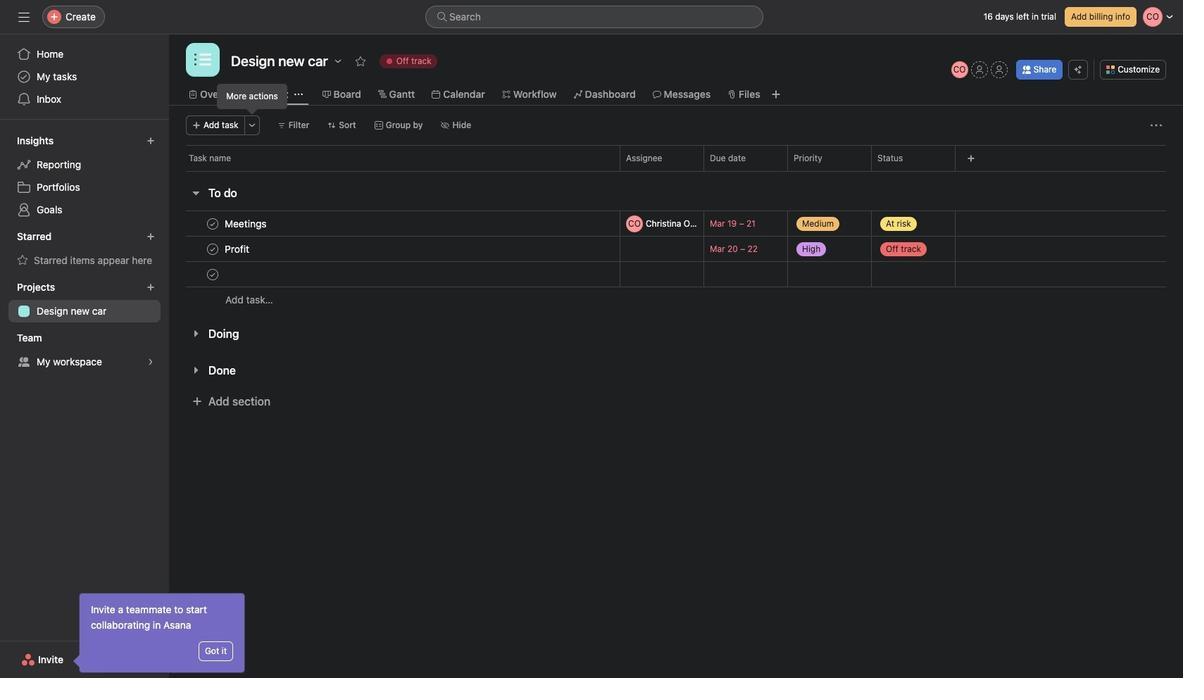 Task type: describe. For each thing, give the bounding box(es) containing it.
see details, my workspace image
[[146, 358, 155, 366]]

3 mark complete image from the top
[[204, 266, 221, 283]]

manage project members image
[[951, 61, 968, 78]]

new project or portfolio image
[[146, 283, 155, 292]]

insights element
[[0, 128, 169, 224]]

list image
[[194, 51, 211, 68]]

hide sidebar image
[[18, 11, 30, 23]]

expand task list for this group image
[[190, 365, 201, 376]]

1 vertical spatial tooltip
[[75, 594, 244, 673]]

add field image
[[967, 154, 975, 163]]

global element
[[0, 35, 169, 119]]

expand task list for this group image
[[190, 328, 201, 339]]

task name text field for profit cell
[[222, 242, 254, 256]]

mark complete checkbox for task name text box within the profit cell
[[204, 240, 221, 257]]

mark complete checkbox for task name text box within meetings cell
[[204, 215, 221, 232]]

task name text field for meetings cell
[[222, 217, 271, 231]]

tab actions image
[[294, 90, 303, 99]]

projects element
[[0, 275, 169, 325]]

profit cell
[[169, 236, 620, 262]]



Task type: vqa. For each thing, say whether or not it's contained in the screenshot.
the My within My Tasks link
no



Task type: locate. For each thing, give the bounding box(es) containing it.
mark complete image for task name text box within the profit cell
[[204, 240, 221, 257]]

more actions image
[[248, 121, 256, 130]]

1 mark complete checkbox from the top
[[204, 215, 221, 232]]

2 vertical spatial mark complete image
[[204, 266, 221, 283]]

new insights image
[[146, 137, 155, 145]]

0 vertical spatial mark complete image
[[204, 215, 221, 232]]

mark complete image
[[204, 215, 221, 232], [204, 240, 221, 257], [204, 266, 221, 283]]

add tab image
[[770, 89, 781, 100]]

list box
[[425, 6, 763, 28]]

tooltip
[[218, 85, 286, 113], [75, 594, 244, 673]]

meetings cell
[[169, 211, 620, 237]]

teams element
[[0, 325, 169, 376]]

0 vertical spatial tooltip
[[218, 85, 286, 113]]

0 vertical spatial task name text field
[[222, 217, 271, 231]]

Mark complete checkbox
[[204, 266, 221, 283]]

starred element
[[0, 224, 169, 275]]

0 vertical spatial mark complete checkbox
[[204, 215, 221, 232]]

mark complete image inside profit cell
[[204, 240, 221, 257]]

add items to starred image
[[146, 232, 155, 241]]

Mark complete checkbox
[[204, 215, 221, 232], [204, 240, 221, 257]]

Task name text field
[[222, 217, 271, 231], [222, 242, 254, 256]]

2 mark complete checkbox from the top
[[204, 240, 221, 257]]

cell
[[169, 261, 620, 287]]

cell inside header to do 'tree grid'
[[169, 261, 620, 287]]

2 task name text field from the top
[[222, 242, 254, 256]]

task name text field inside profit cell
[[222, 242, 254, 256]]

more actions image
[[1151, 120, 1162, 131]]

mark complete checkbox inside profit cell
[[204, 240, 221, 257]]

ask ai image
[[1074, 65, 1083, 74]]

1 vertical spatial task name text field
[[222, 242, 254, 256]]

header to do tree grid
[[169, 211, 1183, 313]]

row
[[169, 145, 1183, 171], [186, 170, 1166, 172], [169, 211, 1183, 237], [169, 236, 1183, 262], [169, 261, 1183, 287], [169, 287, 1183, 313]]

task name text field inside meetings cell
[[222, 217, 271, 231]]

mark complete checkbox inside meetings cell
[[204, 215, 221, 232]]

2 mark complete image from the top
[[204, 240, 221, 257]]

collapse task list for this group image
[[190, 187, 201, 199]]

1 mark complete image from the top
[[204, 215, 221, 232]]

mark complete image for task name text box within meetings cell
[[204, 215, 221, 232]]

mark complete image inside meetings cell
[[204, 215, 221, 232]]

1 task name text field from the top
[[222, 217, 271, 231]]

1 vertical spatial mark complete image
[[204, 240, 221, 257]]

1 vertical spatial mark complete checkbox
[[204, 240, 221, 257]]

add to starred image
[[355, 56, 366, 67]]



